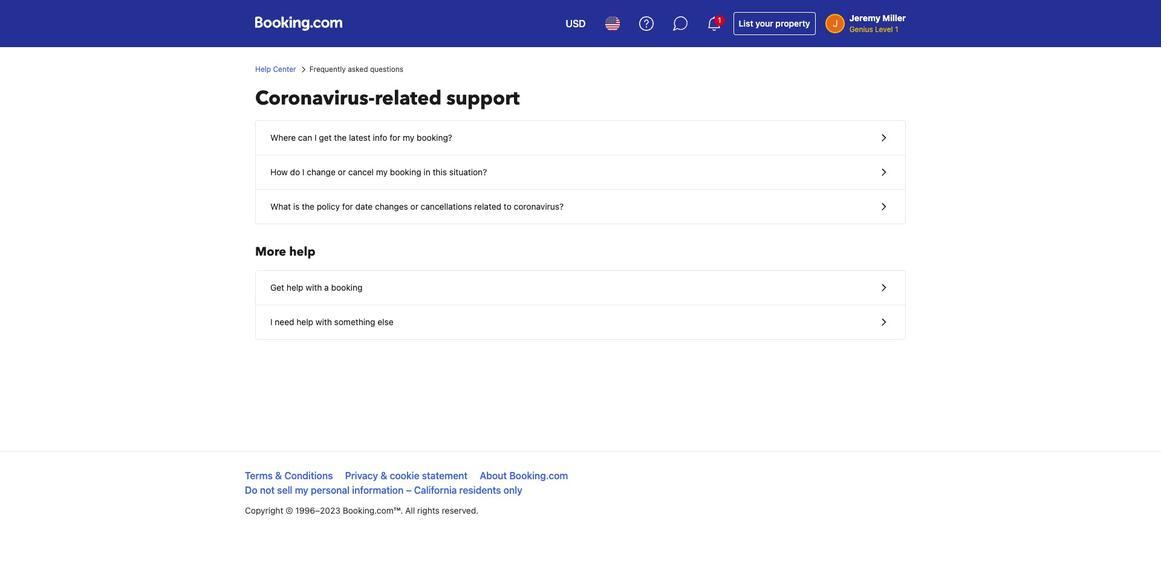 Task type: vqa. For each thing, say whether or not it's contained in the screenshot.
Conditions on the bottom left of page
yes



Task type: describe. For each thing, give the bounding box(es) containing it.
coronavirus-related support
[[255, 85, 520, 112]]

residents
[[460, 485, 501, 496]]

2 horizontal spatial my
[[403, 133, 415, 143]]

miller
[[883, 13, 906, 23]]

help center
[[255, 65, 296, 74]]

questions
[[370, 65, 404, 74]]

booking inside how do i change or cancel my booking in this situation? button
[[390, 167, 422, 177]]

2 vertical spatial help
[[297, 317, 313, 327]]

more help
[[255, 244, 316, 260]]

help for get
[[287, 283, 304, 293]]

do
[[290, 167, 300, 177]]

list
[[739, 18, 754, 28]]

i for change
[[303, 167, 305, 177]]

property
[[776, 18, 811, 28]]

i need help with something else
[[270, 317, 394, 327]]

policy
[[317, 202, 340, 212]]

rights
[[417, 506, 440, 516]]

statement
[[422, 471, 468, 482]]

the inside "where can i get the latest info for my booking?" button
[[334, 133, 347, 143]]

1996–2023
[[296, 506, 341, 516]]

1 horizontal spatial or
[[411, 202, 419, 212]]

booking.com™.
[[343, 506, 403, 516]]

situation?
[[449, 167, 487, 177]]

i need help with something else button
[[256, 306, 906, 339]]

about
[[480, 471, 507, 482]]

information
[[352, 485, 404, 496]]

your
[[756, 18, 774, 28]]

usd
[[566, 18, 586, 29]]

list your property link
[[734, 12, 816, 35]]

booking.com
[[510, 471, 568, 482]]

the inside what is the policy for date changes or cancellations related to coronavirus? button
[[302, 202, 315, 212]]

frequently
[[310, 65, 346, 74]]

booking inside get help with a booking button
[[331, 283, 363, 293]]

i for get
[[315, 133, 317, 143]]

change
[[307, 167, 336, 177]]

asked
[[348, 65, 368, 74]]

coronavirus?
[[514, 202, 564, 212]]

not
[[260, 485, 275, 496]]

more
[[255, 244, 286, 260]]

help for more
[[289, 244, 316, 260]]

only
[[504, 485, 523, 496]]

where can i get the latest info for my booking? button
[[256, 121, 906, 156]]

terms
[[245, 471, 273, 482]]

& for privacy
[[381, 471, 388, 482]]

what is the policy for date changes or cancellations related to coronavirus?
[[270, 202, 564, 212]]

cancel
[[348, 167, 374, 177]]

where
[[270, 133, 296, 143]]

support
[[447, 85, 520, 112]]

level
[[876, 25, 893, 34]]

booking?
[[417, 133, 453, 143]]

center
[[273, 65, 296, 74]]

jeremy miller genius level 1
[[850, 13, 906, 34]]

terms & conditions
[[245, 471, 333, 482]]

related inside button
[[475, 202, 502, 212]]

get
[[270, 283, 284, 293]]

sell
[[277, 485, 293, 496]]

can
[[298, 133, 312, 143]]

reserved.
[[442, 506, 479, 516]]

what is the policy for date changes or cancellations related to coronavirus? button
[[256, 190, 906, 224]]

personal
[[311, 485, 350, 496]]

else
[[378, 317, 394, 327]]

to
[[504, 202, 512, 212]]

do not sell my personal information – california residents only link
[[245, 485, 523, 496]]

how do i change or cancel my booking in this situation? button
[[256, 156, 906, 190]]

get help with a booking button
[[256, 271, 906, 306]]

copyright © 1996–2023 booking.com™. all rights reserved.
[[245, 506, 479, 516]]

all
[[405, 506, 415, 516]]

0 horizontal spatial related
[[375, 85, 442, 112]]

cancellations
[[421, 202, 472, 212]]



Task type: locate. For each thing, give the bounding box(es) containing it.
booking.com online hotel reservations image
[[255, 16, 343, 31]]

help right get
[[287, 283, 304, 293]]

0 vertical spatial help
[[289, 244, 316, 260]]

my inside about booking.com do not sell my personal information – california residents only
[[295, 485, 309, 496]]

0 horizontal spatial i
[[270, 317, 273, 327]]

list your property
[[739, 18, 811, 28]]

1 vertical spatial booking
[[331, 283, 363, 293]]

booking right a
[[331, 283, 363, 293]]

usd button
[[559, 9, 593, 38]]

1 horizontal spatial the
[[334, 133, 347, 143]]

1 horizontal spatial 1
[[896, 25, 899, 34]]

i
[[315, 133, 317, 143], [303, 167, 305, 177], [270, 317, 273, 327]]

get help with a booking
[[270, 283, 363, 293]]

help right need
[[297, 317, 313, 327]]

how
[[270, 167, 288, 177]]

the right get
[[334, 133, 347, 143]]

1 vertical spatial related
[[475, 202, 502, 212]]

is
[[293, 202, 300, 212]]

info
[[373, 133, 388, 143]]

frequently asked questions
[[310, 65, 404, 74]]

for left date
[[342, 202, 353, 212]]

0 vertical spatial or
[[338, 167, 346, 177]]

my left the booking?
[[403, 133, 415, 143]]

i left need
[[270, 317, 273, 327]]

1 horizontal spatial for
[[390, 133, 401, 143]]

related left to
[[475, 202, 502, 212]]

genius
[[850, 25, 874, 34]]

my right cancel
[[376, 167, 388, 177]]

1 down miller
[[896, 25, 899, 34]]

0 vertical spatial with
[[306, 283, 322, 293]]

0 vertical spatial the
[[334, 133, 347, 143]]

1 vertical spatial i
[[303, 167, 305, 177]]

the
[[334, 133, 347, 143], [302, 202, 315, 212]]

booking left the in
[[390, 167, 422, 177]]

1 inside jeremy miller genius level 1
[[896, 25, 899, 34]]

0 horizontal spatial &
[[275, 471, 282, 482]]

&
[[275, 471, 282, 482], [381, 471, 388, 482]]

2 vertical spatial my
[[295, 485, 309, 496]]

jeremy
[[850, 13, 881, 23]]

need
[[275, 317, 294, 327]]

privacy & cookie statement
[[345, 471, 468, 482]]

1 & from the left
[[275, 471, 282, 482]]

1 left list
[[718, 16, 722, 25]]

©
[[286, 506, 293, 516]]

about booking.com do not sell my personal information – california residents only
[[245, 471, 568, 496]]

help
[[255, 65, 271, 74]]

0 horizontal spatial the
[[302, 202, 315, 212]]

0 horizontal spatial for
[[342, 202, 353, 212]]

2 & from the left
[[381, 471, 388, 482]]

get
[[319, 133, 332, 143]]

in
[[424, 167, 431, 177]]

for
[[390, 133, 401, 143], [342, 202, 353, 212]]

0 vertical spatial booking
[[390, 167, 422, 177]]

privacy
[[345, 471, 378, 482]]

something
[[334, 317, 376, 327]]

& up the do not sell my personal information – california residents only link
[[381, 471, 388, 482]]

related
[[375, 85, 442, 112], [475, 202, 502, 212]]

1 vertical spatial my
[[376, 167, 388, 177]]

or left cancel
[[338, 167, 346, 177]]

& up the sell
[[275, 471, 282, 482]]

date
[[356, 202, 373, 212]]

with left something
[[316, 317, 332, 327]]

my down conditions
[[295, 485, 309, 496]]

& for terms
[[275, 471, 282, 482]]

1 horizontal spatial related
[[475, 202, 502, 212]]

1 horizontal spatial &
[[381, 471, 388, 482]]

about booking.com link
[[480, 471, 568, 482]]

privacy & cookie statement link
[[345, 471, 468, 482]]

0 horizontal spatial booking
[[331, 283, 363, 293]]

my
[[403, 133, 415, 143], [376, 167, 388, 177], [295, 485, 309, 496]]

help
[[289, 244, 316, 260], [287, 283, 304, 293], [297, 317, 313, 327]]

2 horizontal spatial i
[[315, 133, 317, 143]]

do
[[245, 485, 258, 496]]

1 vertical spatial with
[[316, 317, 332, 327]]

1 vertical spatial help
[[287, 283, 304, 293]]

or right changes
[[411, 202, 419, 212]]

with left a
[[306, 283, 322, 293]]

1 horizontal spatial my
[[376, 167, 388, 177]]

coronavirus-
[[255, 85, 375, 112]]

2 vertical spatial i
[[270, 317, 273, 327]]

copyright
[[245, 506, 283, 516]]

–
[[406, 485, 412, 496]]

i right do
[[303, 167, 305, 177]]

california
[[414, 485, 457, 496]]

1 button
[[700, 9, 729, 38]]

0 vertical spatial related
[[375, 85, 442, 112]]

how do i change or cancel my booking in this situation?
[[270, 167, 487, 177]]

0 horizontal spatial my
[[295, 485, 309, 496]]

conditions
[[285, 471, 333, 482]]

a
[[324, 283, 329, 293]]

what
[[270, 202, 291, 212]]

help center button
[[255, 64, 296, 75]]

help right more
[[289, 244, 316, 260]]

i left get
[[315, 133, 317, 143]]

1 vertical spatial the
[[302, 202, 315, 212]]

this
[[433, 167, 447, 177]]

0 vertical spatial my
[[403, 133, 415, 143]]

booking
[[390, 167, 422, 177], [331, 283, 363, 293]]

cookie
[[390, 471, 420, 482]]

1
[[718, 16, 722, 25], [896, 25, 899, 34]]

1 vertical spatial for
[[342, 202, 353, 212]]

latest
[[349, 133, 371, 143]]

the right is
[[302, 202, 315, 212]]

0 horizontal spatial or
[[338, 167, 346, 177]]

0 horizontal spatial 1
[[718, 16, 722, 25]]

where can i get the latest info for my booking?
[[270, 133, 453, 143]]

1 horizontal spatial booking
[[390, 167, 422, 177]]

1 horizontal spatial i
[[303, 167, 305, 177]]

changes
[[375, 202, 408, 212]]

related down questions
[[375, 85, 442, 112]]

0 vertical spatial for
[[390, 133, 401, 143]]

1 vertical spatial or
[[411, 202, 419, 212]]

for right info
[[390, 133, 401, 143]]

with
[[306, 283, 322, 293], [316, 317, 332, 327]]

1 inside button
[[718, 16, 722, 25]]

0 vertical spatial i
[[315, 133, 317, 143]]

terms & conditions link
[[245, 471, 333, 482]]



